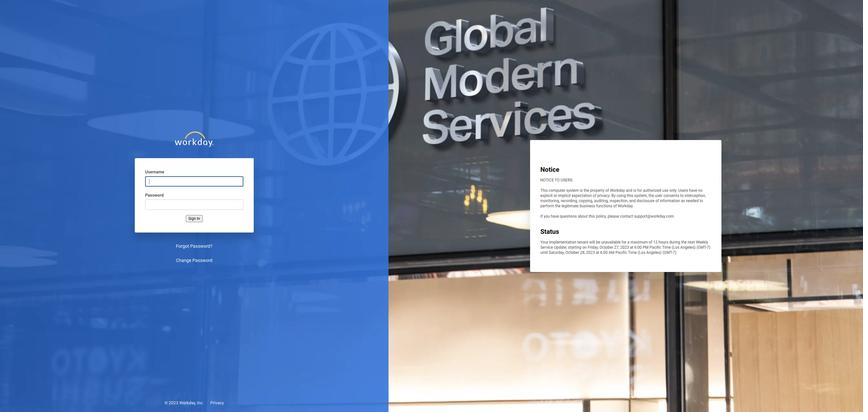 Task type: describe. For each thing, give the bounding box(es) containing it.
or
[[554, 193, 558, 198]]

will
[[590, 240, 595, 245]]

please
[[608, 214, 619, 219]]

friday,
[[588, 245, 599, 250]]

update;
[[554, 245, 568, 250]]

system
[[567, 188, 579, 193]]

sign
[[188, 216, 196, 221]]

during
[[670, 240, 681, 245]]

12
[[654, 240, 658, 245]]

only.
[[670, 188, 678, 193]]

users
[[679, 188, 689, 193]]

1 vertical spatial angeles)
[[647, 251, 662, 255]]

0 horizontal spatial (los
[[638, 251, 646, 255]]

business
[[580, 204, 596, 208]]

in
[[197, 216, 200, 221]]

monitoring,
[[541, 199, 560, 203]]

of inside your implementation tenant will be unavailable for a maximum of 12 hours during the next weekly service update; starting on friday, october 27, 2023 at 6:00 pm pacific time (los angeles) (gmt-7) until saturday, october 28, 2023 at 6:00 am pacific time (los angeles) (gmt-7).
[[649, 240, 653, 245]]

0 horizontal spatial 2023
[[169, 400, 178, 405]]

0 horizontal spatial pacific
[[616, 251, 628, 255]]

0 vertical spatial (gmt-
[[697, 245, 707, 250]]

status
[[541, 228, 560, 236]]

interception,
[[685, 193, 706, 198]]

users:
[[561, 178, 574, 182]]

of down property
[[593, 193, 597, 198]]

weekly
[[697, 240, 709, 245]]

1 horizontal spatial october
[[600, 245, 614, 250]]

1 vertical spatial 6:00
[[601, 251, 608, 255]]

notice to users:
[[541, 178, 574, 182]]

2 is from the left
[[634, 188, 637, 193]]

1 horizontal spatial time
[[663, 245, 671, 250]]

0 horizontal spatial this
[[589, 214, 596, 219]]

implementation
[[550, 240, 577, 245]]

1 vertical spatial and
[[630, 199, 636, 203]]

to
[[555, 178, 560, 182]]

workday,
[[179, 400, 196, 405]]

explicit
[[541, 193, 553, 198]]

sign in button
[[186, 215, 203, 222]]

workday.
[[618, 204, 634, 208]]

the up expectation
[[584, 188, 590, 193]]

until
[[541, 251, 548, 255]]

next
[[688, 240, 696, 245]]

the down monitoring,
[[556, 204, 561, 208]]

computer
[[549, 188, 566, 193]]

0 vertical spatial pacific
[[650, 245, 662, 250]]

of up privacy.
[[606, 188, 610, 193]]

disclosure
[[637, 199, 655, 203]]

expectation
[[572, 193, 592, 198]]

saturday,
[[549, 251, 565, 255]]

information
[[660, 199, 680, 203]]

by
[[612, 193, 616, 198]]

forgot
[[176, 244, 189, 249]]

0 vertical spatial at
[[630, 245, 634, 250]]

a
[[628, 240, 630, 245]]

main content containing notice
[[0, 0, 864, 412]]

for inside this computer system is the property of workday and is for authorized use only. users have no explicit or implicit expectation of privacy. by using this system, the user consents to interception, monitoring, recording, copying, auditing, inspection, and disclosure of information as needed to perform the legitimate business functions of workday.
[[638, 188, 643, 193]]

1 horizontal spatial 2023
[[587, 251, 595, 255]]

recording,
[[561, 199, 578, 203]]

change
[[176, 258, 191, 263]]

of down "user"
[[656, 199, 659, 203]]

consents
[[664, 193, 680, 198]]

2 horizontal spatial 2023
[[621, 245, 630, 250]]

user
[[655, 193, 663, 198]]

no
[[699, 188, 703, 193]]

sign in form
[[135, 158, 254, 233]]

property
[[591, 188, 605, 193]]

functions
[[597, 204, 613, 208]]

privacy link
[[211, 400, 224, 405]]

0 horizontal spatial (gmt-
[[663, 251, 673, 255]]

if
[[541, 214, 543, 219]]

service
[[541, 245, 553, 250]]

27,
[[615, 245, 620, 250]]

workday
[[610, 188, 625, 193]]

contact
[[620, 214, 634, 219]]

as
[[681, 199, 686, 203]]

this inside this computer system is the property of workday and is for authorized use only. users have no explicit or implicit expectation of privacy. by using this system, the user consents to interception, monitoring, recording, copying, auditing, inspection, and disclosure of information as needed to perform the legitimate business functions of workday.
[[627, 193, 634, 198]]

password?
[[190, 244, 213, 249]]

change password
[[176, 258, 213, 263]]

tenant
[[578, 240, 589, 245]]

7)
[[707, 245, 711, 250]]

0 horizontal spatial time
[[629, 251, 637, 255]]

1 horizontal spatial (los
[[672, 245, 680, 250]]

perform
[[541, 204, 555, 208]]

support@workday.com.
[[634, 214, 675, 219]]



Task type: vqa. For each thing, say whether or not it's contained in the screenshot.
CONTACT Icon
no



Task type: locate. For each thing, give the bounding box(es) containing it.
the down authorized
[[649, 193, 654, 198]]

workday image
[[174, 130, 215, 148]]

time down a
[[629, 251, 637, 255]]

pacific down 12
[[650, 245, 662, 250]]

0 horizontal spatial october
[[566, 251, 580, 255]]

main content
[[0, 0, 864, 412]]

auditing,
[[594, 199, 609, 203]]

2023 right the ©
[[169, 400, 178, 405]]

for up system,
[[638, 188, 643, 193]]

have
[[690, 188, 698, 193], [551, 214, 559, 219]]

0 horizontal spatial have
[[551, 214, 559, 219]]

pm
[[643, 245, 649, 250]]

policy,
[[596, 214, 607, 219]]

1 horizontal spatial for
[[638, 188, 643, 193]]

at down maximum at the bottom
[[630, 245, 634, 250]]

this right using
[[627, 193, 634, 198]]

6:00
[[635, 245, 642, 250], [601, 251, 608, 255]]

of left 12
[[649, 240, 653, 245]]

© 2023 workday, inc.
[[165, 400, 204, 405]]

2023
[[621, 245, 630, 250], [587, 251, 595, 255], [169, 400, 178, 405]]

the
[[584, 188, 590, 193], [649, 193, 654, 198], [556, 204, 561, 208], [682, 240, 687, 245]]

1 vertical spatial 2023
[[587, 251, 595, 255]]

have up the interception, on the top of page
[[690, 188, 698, 193]]

Password password field
[[145, 200, 244, 210]]

inspection,
[[610, 199, 629, 203]]

the left next
[[682, 240, 687, 245]]

(gmt- down the weekly
[[697, 245, 707, 250]]

1 vertical spatial pacific
[[616, 251, 628, 255]]

notice
[[541, 178, 554, 182]]

your implementation tenant will be unavailable for a maximum of 12 hours during the next weekly service update; starting on friday, october 27, 2023 at 6:00 pm pacific time (los angeles) (gmt-7) until saturday, october 28, 2023 at 6:00 am pacific time (los angeles) (gmt-7).
[[541, 240, 712, 255]]

1 vertical spatial time
[[629, 251, 637, 255]]

if you have questions about this policy, please contact support@workday.com.
[[541, 214, 675, 219]]

hours
[[659, 240, 669, 245]]

starting
[[568, 245, 582, 250]]

0 vertical spatial 6:00
[[635, 245, 642, 250]]

1 horizontal spatial this
[[627, 193, 634, 198]]

this
[[541, 188, 548, 193]]

0 vertical spatial angeles)
[[681, 245, 696, 250]]

maximum
[[631, 240, 648, 245]]

forgot password? link
[[176, 244, 213, 249]]

authorized
[[644, 188, 662, 193]]

28,
[[581, 251, 586, 255]]

system,
[[635, 193, 648, 198]]

is up expectation
[[580, 188, 583, 193]]

1 horizontal spatial to
[[700, 199, 704, 203]]

0 horizontal spatial angeles)
[[647, 251, 662, 255]]

0 horizontal spatial is
[[580, 188, 583, 193]]

your
[[541, 240, 549, 245]]

1 horizontal spatial angeles)
[[681, 245, 696, 250]]

1 vertical spatial october
[[566, 251, 580, 255]]

for
[[638, 188, 643, 193], [622, 240, 627, 245]]

0 vertical spatial and
[[626, 188, 633, 193]]

0 vertical spatial to
[[681, 193, 684, 198]]

1 horizontal spatial pacific
[[650, 245, 662, 250]]

privacy
[[211, 400, 224, 405]]

0 vertical spatial 2023
[[621, 245, 630, 250]]

6:00 left am
[[601, 251, 608, 255]]

for inside your implementation tenant will be unavailable for a maximum of 12 hours during the next weekly service update; starting on friday, october 27, 2023 at 6:00 pm pacific time (los angeles) (gmt-7) until saturday, october 28, 2023 at 6:00 am pacific time (los angeles) (gmt-7).
[[622, 240, 627, 245]]

is up system,
[[634, 188, 637, 193]]

needed
[[687, 199, 699, 203]]

you
[[544, 214, 550, 219]]

questions
[[560, 214, 577, 219]]

7).
[[673, 251, 678, 255]]

2023 down friday,
[[587, 251, 595, 255]]

and up using
[[626, 188, 633, 193]]

(los down the pm
[[638, 251, 646, 255]]

use
[[663, 188, 669, 193]]

1 horizontal spatial 6:00
[[635, 245, 642, 250]]

october down 'starting'
[[566, 251, 580, 255]]

©
[[165, 400, 168, 405]]

at down friday,
[[596, 251, 600, 255]]

1 vertical spatial this
[[589, 214, 596, 219]]

forgot password?
[[176, 244, 213, 249]]

using
[[617, 193, 626, 198]]

2 vertical spatial 2023
[[169, 400, 178, 405]]

1 vertical spatial at
[[596, 251, 600, 255]]

angeles)
[[681, 245, 696, 250], [647, 251, 662, 255]]

inc.
[[197, 400, 204, 405]]

0 vertical spatial october
[[600, 245, 614, 250]]

and up workday.
[[630, 199, 636, 203]]

(los up 7).
[[672, 245, 680, 250]]

0 vertical spatial for
[[638, 188, 643, 193]]

1 horizontal spatial (gmt-
[[697, 245, 707, 250]]

for left a
[[622, 240, 627, 245]]

implicit
[[559, 193, 571, 198]]

pacific down 27,
[[616, 251, 628, 255]]

am
[[609, 251, 615, 255]]

0 horizontal spatial 6:00
[[601, 251, 608, 255]]

the inside your implementation tenant will be unavailable for a maximum of 12 hours during the next weekly service update; starting on friday, october 27, 2023 at 6:00 pm pacific time (los angeles) (gmt-7) until saturday, october 28, 2023 at 6:00 am pacific time (los angeles) (gmt-7).
[[682, 240, 687, 245]]

1 vertical spatial for
[[622, 240, 627, 245]]

1 vertical spatial (gmt-
[[663, 251, 673, 255]]

0 horizontal spatial to
[[681, 193, 684, 198]]

1 vertical spatial have
[[551, 214, 559, 219]]

1 horizontal spatial is
[[634, 188, 637, 193]]

0 vertical spatial time
[[663, 245, 671, 250]]

1 vertical spatial (los
[[638, 251, 646, 255]]

6:00 down maximum at the bottom
[[635, 245, 642, 250]]

0 vertical spatial have
[[690, 188, 698, 193]]

time down hours on the bottom right of page
[[663, 245, 671, 250]]

1 vertical spatial to
[[700, 199, 704, 203]]

1 horizontal spatial have
[[690, 188, 698, 193]]

sign in
[[188, 216, 200, 221]]

be
[[596, 240, 601, 245]]

1 is from the left
[[580, 188, 583, 193]]

have inside this computer system is the property of workday and is for authorized use only. users have no explicit or implicit expectation of privacy. by using this system, the user consents to interception, monitoring, recording, copying, auditing, inspection, and disclosure of information as needed to perform the legitimate business functions of workday.
[[690, 188, 698, 193]]

0 vertical spatial (los
[[672, 245, 680, 250]]

to up as at right
[[681, 193, 684, 198]]

legitimate
[[562, 204, 579, 208]]

privacy.
[[598, 193, 611, 198]]

this right about
[[589, 214, 596, 219]]

angeles) down the pm
[[647, 251, 662, 255]]

at
[[630, 245, 634, 250], [596, 251, 600, 255]]

october down "unavailable" on the right bottom
[[600, 245, 614, 250]]

1 horizontal spatial at
[[630, 245, 634, 250]]

(gmt- down hours on the bottom right of page
[[663, 251, 673, 255]]

on
[[583, 245, 587, 250]]

Username text field
[[145, 176, 244, 187]]

2023 down a
[[621, 245, 630, 250]]

password
[[193, 258, 213, 263]]

of down inspection,
[[614, 204, 617, 208]]

(los
[[672, 245, 680, 250], [638, 251, 646, 255]]

time
[[663, 245, 671, 250], [629, 251, 637, 255]]

0 horizontal spatial for
[[622, 240, 627, 245]]

change password link
[[176, 258, 213, 263]]

of
[[606, 188, 610, 193], [593, 193, 597, 198], [656, 199, 659, 203], [614, 204, 617, 208], [649, 240, 653, 245]]

this
[[627, 193, 634, 198], [589, 214, 596, 219]]

0 horizontal spatial at
[[596, 251, 600, 255]]

angeles) down next
[[681, 245, 696, 250]]

to down the interception, on the top of page
[[700, 199, 704, 203]]

this computer system is the property of workday and is for authorized use only. users have no explicit or implicit expectation of privacy. by using this system, the user consents to interception, monitoring, recording, copying, auditing, inspection, and disclosure of information as needed to perform the legitimate business functions of workday.
[[541, 188, 707, 208]]

october
[[600, 245, 614, 250], [566, 251, 580, 255]]

pacific
[[650, 245, 662, 250], [616, 251, 628, 255]]

(gmt-
[[697, 245, 707, 250], [663, 251, 673, 255]]

have right you
[[551, 214, 559, 219]]

0 vertical spatial this
[[627, 193, 634, 198]]

notice
[[541, 165, 560, 173]]

copying,
[[579, 199, 594, 203]]

about
[[578, 214, 588, 219]]

to
[[681, 193, 684, 198], [700, 199, 704, 203]]

unavailable
[[602, 240, 621, 245]]



